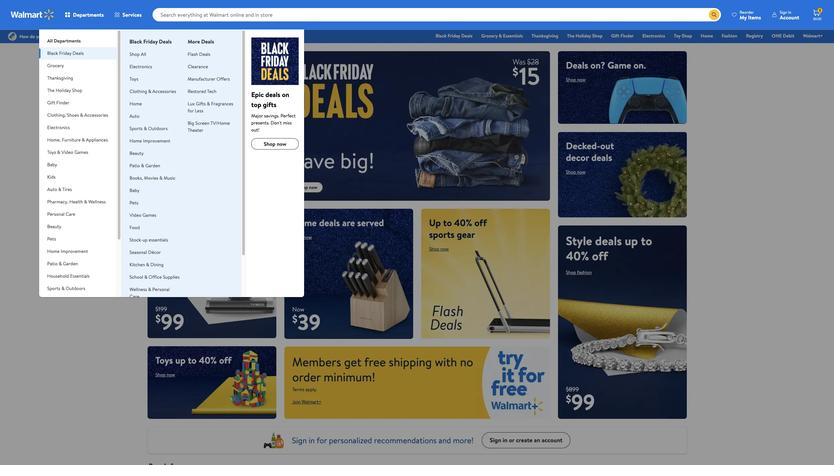 Task type: describe. For each thing, give the bounding box(es) containing it.
for inside lux gifts & fragrances for less
[[188, 107, 194, 114]]

1 horizontal spatial black friday deals
[[130, 38, 172, 45]]

sports & outdoors link
[[130, 125, 168, 132]]

wellness inside wellness & personal care
[[130, 286, 147, 293]]

personal inside wellness & personal care
[[152, 286, 170, 293]]

baby for the baby link
[[130, 187, 140, 194]]

electronics button
[[39, 122, 117, 134]]

pets for the pets link
[[130, 200, 138, 206]]

sign for sign in or create an account
[[490, 436, 501, 445]]

manufacturer offers
[[188, 76, 230, 82]]

members get free shipping with no order minimum! terms apply.
[[292, 354, 473, 393]]

pets link
[[130, 200, 138, 206]]

black for black friday deals link
[[436, 32, 447, 39]]

shop now for deals on? game on.
[[566, 76, 586, 83]]

friday for black friday deals link
[[448, 32, 461, 39]]

now for deals on? game on.
[[578, 76, 586, 83]]

flash deals
[[188, 51, 210, 58]]

big
[[188, 120, 194, 127]]

and
[[439, 435, 451, 446]]

home deals up to 30% off
[[155, 152, 217, 199]]

gift for gift finder link
[[612, 32, 620, 39]]

shop now link for home deals are served
[[292, 234, 312, 241]]

black friday deals button
[[39, 47, 117, 60]]

in for for
[[309, 435, 315, 446]]

1 vertical spatial departments
[[54, 37, 81, 44]]

my
[[740, 14, 747, 21]]

screen
[[195, 120, 209, 127]]

shop now for high tech gifts, huge savings
[[155, 88, 175, 95]]

now for home deals are served
[[304, 234, 312, 241]]

sports & outdoors button
[[39, 283, 117, 295]]

$ inside $199 $ 99
[[155, 311, 161, 326]]

1 horizontal spatial accessories
[[152, 88, 176, 95]]

restored
[[188, 88, 206, 95]]

now for save big!
[[309, 184, 318, 191]]

1 vertical spatial home link
[[130, 100, 142, 107]]

care inside wellness & personal care
[[130, 293, 139, 300]]

sign for sign in for personalized recommendations and more!
[[292, 435, 307, 446]]

gifts,
[[198, 59, 219, 72]]

0 vertical spatial supplies
[[163, 274, 180, 281]]

essentials inside dropdown button
[[70, 273, 90, 280]]

kitchen & dining link
[[130, 261, 164, 268]]

sports & outdoors for sports & outdoors link
[[130, 125, 168, 132]]

patio & garden link
[[130, 162, 160, 169]]

the holiday shop for the holiday shop link
[[567, 32, 603, 39]]

deals for style deals up to 40% off
[[595, 232, 622, 249]]

outdoors for sports & outdoors link
[[148, 125, 168, 132]]

reorder my items
[[740, 9, 761, 21]]

beauty for beauty 'link'
[[130, 150, 144, 157]]

2 vertical spatial 40%
[[199, 354, 217, 367]]

apply.
[[306, 386, 317, 393]]

reorder
[[740, 9, 754, 15]]

decked-
[[566, 139, 601, 152]]

40% inside up to 40% off sports gear
[[454, 216, 472, 229]]

shop fashion link
[[566, 269, 592, 276]]

presents.
[[251, 120, 270, 126]]

big screen tv/home theater
[[188, 120, 230, 134]]

home inside dropdown button
[[47, 248, 60, 255]]

beauty button
[[39, 221, 117, 233]]

home improvement for home improvement dropdown button
[[47, 248, 88, 255]]

outdoors for the "sports & outdoors" dropdown button
[[66, 285, 85, 292]]

toys for "toys" link
[[130, 76, 138, 82]]

improvement for home improvement dropdown button
[[61, 248, 88, 255]]

or
[[509, 436, 515, 445]]

seasonal decor & party supplies
[[47, 298, 95, 311]]

served
[[357, 216, 384, 229]]

1x products_desktop image
[[264, 432, 284, 448]]

thanksgiving for thanksgiving dropdown button on the left top
[[47, 75, 73, 81]]

an
[[534, 436, 540, 445]]

shop all link
[[130, 51, 146, 58]]

grocery for grocery
[[47, 62, 64, 69]]

lux
[[188, 100, 195, 107]]

$199
[[155, 305, 167, 313]]

personal care button
[[39, 208, 117, 221]]

off inside the home deals up to 30% off
[[155, 182, 171, 199]]

beauty link
[[130, 150, 144, 157]]

& inside lux gifts & fragrances for less
[[207, 100, 210, 107]]

order
[[292, 369, 321, 385]]

kids
[[47, 174, 56, 180]]

99 for $899 $ 99
[[572, 387, 595, 417]]

now $ 39
[[292, 305, 321, 337]]

school
[[130, 274, 143, 281]]

toys & video games button
[[39, 146, 117, 159]]

decor
[[66, 298, 78, 304]]

fashion
[[722, 32, 738, 39]]

sports for sports & outdoors link
[[130, 125, 143, 132]]

high tech gifts, huge savings
[[155, 59, 242, 83]]

home,
[[47, 137, 61, 143]]

gift finder button
[[39, 97, 117, 109]]

holiday for the holiday shop link
[[576, 32, 591, 39]]

seasonal for seasonal decor & party supplies
[[47, 298, 65, 304]]

patio & garden for patio & garden link
[[130, 162, 160, 169]]

garden for patio & garden dropdown button
[[63, 260, 78, 267]]

appliances
[[86, 137, 108, 143]]

$ for style deals up to 40% off
[[566, 392, 572, 406]]

1 horizontal spatial friday
[[143, 38, 158, 45]]

1 horizontal spatial essentials
[[503, 32, 523, 39]]

gift finder for gift finder dropdown button at top left
[[47, 99, 69, 106]]

home, furniture & appliances
[[47, 137, 108, 143]]

gift finder for gift finder link
[[612, 32, 634, 39]]

& inside wellness & personal care
[[148, 286, 151, 293]]

shop inside toy shop "link"
[[682, 32, 692, 39]]

search icon image
[[712, 12, 717, 17]]

wellness & personal care link
[[130, 286, 170, 300]]

clearance
[[188, 63, 208, 70]]

shop now link for save big!
[[292, 182, 323, 193]]

was dollar $199, now dollar 99 group
[[147, 305, 185, 338]]

manufacturer offers link
[[188, 76, 230, 82]]

wellness & personal care
[[130, 286, 170, 300]]

Walmart Site-Wide search field
[[153, 8, 721, 21]]

don't
[[271, 120, 282, 126]]

home improvement button
[[39, 245, 117, 258]]

the holiday shop for the holiday shop dropdown button
[[47, 87, 82, 94]]

garden for patio & garden link
[[145, 162, 160, 169]]

gifts
[[263, 100, 277, 109]]

toys for toys up to 40% off
[[155, 354, 173, 367]]

lux gifts & fragrances for less
[[188, 100, 233, 114]]

baby button
[[39, 159, 117, 171]]

major
[[251, 112, 263, 119]]

pets for pets dropdown button
[[47, 236, 56, 242]]

improvement for home improvement link
[[143, 138, 170, 144]]

thanksgiving link
[[529, 32, 562, 39]]

shop now link for up to 40% off sports gear
[[429, 246, 449, 252]]

now dollar 39 null group
[[284, 305, 321, 339]]

restored tech link
[[188, 88, 217, 95]]

game
[[608, 59, 632, 72]]

0 vertical spatial home link
[[698, 32, 716, 39]]

shop now link for high tech gifts, huge savings
[[155, 88, 175, 95]]

shop now for up to 40% off sports gear
[[429, 246, 449, 252]]

kitchen
[[130, 261, 145, 268]]

lux gifts & fragrances for less link
[[188, 100, 233, 114]]

dining
[[150, 261, 164, 268]]

books, movies & music link
[[130, 175, 176, 181]]

restored tech
[[188, 88, 217, 95]]

99 for $199 $ 99
[[161, 307, 185, 337]]

shoes
[[67, 112, 79, 118]]

minimum!
[[324, 369, 376, 385]]

deals for home deals are served
[[319, 216, 340, 229]]

patio & garden for patio & garden dropdown button
[[47, 260, 78, 267]]

books, movies & music
[[130, 175, 176, 181]]

departments button
[[60, 7, 109, 23]]

one
[[772, 32, 782, 39]]

friday for black friday deals dropdown button
[[59, 50, 71, 57]]

to inside the home deals up to 30% off
[[172, 167, 183, 184]]

seasonal décor
[[130, 249, 161, 256]]

shop now link for decked-out decor deals
[[566, 169, 586, 175]]

personalized
[[329, 435, 372, 446]]

fashion link
[[719, 32, 741, 39]]

shop all
[[130, 51, 146, 58]]

more deals
[[188, 38, 214, 45]]

1 horizontal spatial games
[[143, 212, 156, 219]]

auto & tires button
[[39, 183, 117, 196]]

tires
[[62, 186, 72, 193]]

more!
[[453, 435, 474, 446]]

grocery & essentials
[[482, 32, 523, 39]]

sign in account
[[780, 9, 800, 21]]

high
[[155, 59, 175, 72]]

1 vertical spatial all
[[141, 51, 146, 58]]

stock-up essentials
[[130, 237, 168, 243]]

fashion
[[577, 269, 592, 276]]

on?
[[591, 59, 606, 72]]



Task type: locate. For each thing, give the bounding box(es) containing it.
health
[[69, 198, 83, 205]]

deals left are
[[319, 216, 340, 229]]

black friday deals down search search field
[[436, 32, 473, 39]]

0 vertical spatial games
[[74, 149, 88, 156]]

1 horizontal spatial outdoors
[[148, 125, 168, 132]]

1 horizontal spatial grocery
[[482, 32, 498, 39]]

accessories inside clothing, shoes & accessories dropdown button
[[84, 112, 108, 118]]

0 horizontal spatial thanksgiving
[[47, 75, 73, 81]]

food
[[130, 224, 140, 231]]

shop inside the holiday shop link
[[593, 32, 603, 39]]

sports inside dropdown button
[[47, 285, 60, 292]]

to inside up to 40% off sports gear
[[443, 216, 452, 229]]

seasonal for seasonal décor
[[130, 249, 147, 256]]

shop now for save big!
[[298, 184, 318, 191]]

2 horizontal spatial sign
[[780, 9, 788, 15]]

clear search field text image
[[701, 12, 707, 17]]

for
[[188, 107, 194, 114], [317, 435, 327, 446]]

holiday for the holiday shop dropdown button
[[56, 87, 71, 94]]

0 vertical spatial 99
[[161, 307, 185, 337]]

household essentials
[[47, 273, 90, 280]]

1 vertical spatial home improvement
[[47, 248, 88, 255]]

1 horizontal spatial baby
[[130, 187, 140, 194]]

black friday deals for black friday deals dropdown button
[[47, 50, 84, 57]]

home improvement link
[[130, 138, 170, 144]]

improvement down sports & outdoors link
[[143, 138, 170, 144]]

home deals are served
[[292, 216, 384, 229]]

0 vertical spatial care
[[66, 211, 75, 218]]

friday inside dropdown button
[[59, 50, 71, 57]]

toys for toys & video games
[[47, 149, 56, 156]]

departments up black friday deals dropdown button
[[54, 37, 81, 44]]

1 horizontal spatial black
[[130, 38, 142, 45]]

auto inside dropdown button
[[47, 186, 57, 193]]

auto up sports & outdoors link
[[130, 113, 140, 120]]

personal down pharmacy,
[[47, 211, 65, 218]]

baby up the pets link
[[130, 187, 140, 194]]

tech
[[178, 59, 196, 72]]

deals inside dropdown button
[[73, 50, 84, 57]]

1 vertical spatial the
[[47, 87, 55, 94]]

1 horizontal spatial the holiday shop
[[567, 32, 603, 39]]

0 horizontal spatial care
[[66, 211, 75, 218]]

friday down all departments
[[59, 50, 71, 57]]

sports & outdoors inside dropdown button
[[47, 285, 85, 292]]

improvement down pets dropdown button
[[61, 248, 88, 255]]

1 horizontal spatial supplies
[[163, 274, 180, 281]]

was dollar $899, now dollar 99 group
[[558, 385, 595, 419]]

up inside the home deals up to 30% off
[[155, 167, 169, 184]]

gift finder inside gift finder dropdown button
[[47, 99, 69, 106]]

0 vertical spatial pets
[[130, 200, 138, 206]]

manufacturer
[[188, 76, 215, 82]]

video up food
[[130, 212, 141, 219]]

0 vertical spatial toys
[[130, 76, 138, 82]]

video down 'furniture'
[[61, 149, 73, 156]]

account
[[780, 14, 800, 21]]

save
[[292, 145, 335, 175]]

savings.
[[264, 112, 280, 119]]

deals right decor
[[592, 151, 612, 164]]

walmart+ down apply.
[[302, 399, 322, 405]]

1 vertical spatial seasonal
[[47, 298, 65, 304]]

black up shop all link
[[130, 38, 142, 45]]

gift finder up game at the right of page
[[612, 32, 634, 39]]

essentials left thanksgiving link
[[503, 32, 523, 39]]

1 vertical spatial sports
[[47, 285, 60, 292]]

finder inside dropdown button
[[56, 99, 69, 106]]

beauty up patio & garden link
[[130, 150, 144, 157]]

music
[[164, 175, 176, 181]]

99 inside $899 $ 99
[[572, 387, 595, 417]]

departments up all departments link
[[73, 11, 104, 18]]

games inside dropdown button
[[74, 149, 88, 156]]

1 horizontal spatial beauty
[[130, 150, 144, 157]]

kitchen & dining
[[130, 261, 164, 268]]

clothing, shoes & accessories button
[[39, 109, 117, 122]]

sports & outdoors for the "sports & outdoors" dropdown button
[[47, 285, 85, 292]]

0 horizontal spatial black
[[47, 50, 58, 57]]

1 vertical spatial improvement
[[61, 248, 88, 255]]

gear
[[457, 228, 475, 241]]

auto & tires
[[47, 186, 72, 193]]

finder for gift finder dropdown button at top left
[[56, 99, 69, 106]]

the right thanksgiving link
[[567, 32, 575, 39]]

patio
[[130, 162, 140, 169], [47, 260, 58, 267]]

0 vertical spatial wellness
[[88, 198, 106, 205]]

fragrances
[[211, 100, 233, 107]]

improvement inside dropdown button
[[61, 248, 88, 255]]

0 horizontal spatial in
[[309, 435, 315, 446]]

now
[[578, 76, 586, 83], [167, 88, 175, 95], [277, 140, 287, 148], [578, 169, 586, 175], [309, 184, 318, 191], [304, 234, 312, 241], [441, 246, 449, 252], [167, 372, 175, 378]]

shop now link
[[566, 76, 586, 83], [155, 88, 175, 95], [251, 138, 299, 150], [566, 169, 586, 175], [292, 182, 323, 193], [292, 234, 312, 241], [429, 246, 449, 252], [155, 372, 175, 378]]

grocery inside dropdown button
[[47, 62, 64, 69]]

care down health in the top left of the page
[[66, 211, 75, 218]]

black inside dropdown button
[[47, 50, 58, 57]]

1 vertical spatial care
[[130, 293, 139, 300]]

0 horizontal spatial patio & garden
[[47, 260, 78, 267]]

black friday deals inside black friday deals link
[[436, 32, 473, 39]]

home, furniture & appliances button
[[39, 134, 117, 146]]

0 vertical spatial 40%
[[454, 216, 472, 229]]

beauty inside the beauty dropdown button
[[47, 223, 61, 230]]

electronics down clothing,
[[47, 124, 70, 131]]

deals right style
[[595, 232, 622, 249]]

shipping
[[389, 354, 432, 370]]

personal inside dropdown button
[[47, 211, 65, 218]]

1 horizontal spatial sign
[[490, 436, 501, 445]]

patio inside dropdown button
[[47, 260, 58, 267]]

holiday down thanksgiving dropdown button on the left top
[[56, 87, 71, 94]]

more
[[188, 38, 200, 45]]

1 horizontal spatial home link
[[698, 32, 716, 39]]

black for black friday deals dropdown button
[[47, 50, 58, 57]]

shop now link for deals on? game on.
[[566, 76, 586, 83]]

0 vertical spatial patio & garden
[[130, 162, 160, 169]]

1 horizontal spatial improvement
[[143, 138, 170, 144]]

shop now link for toys up to 40% off
[[155, 372, 175, 378]]

0 horizontal spatial sports
[[47, 285, 60, 292]]

$ for home deals are served
[[292, 312, 298, 327]]

0 horizontal spatial garden
[[63, 260, 78, 267]]

0 horizontal spatial electronics link
[[130, 63, 152, 70]]

0 horizontal spatial wellness
[[88, 198, 106, 205]]

supplies down the "sports & outdoors" dropdown button
[[47, 305, 64, 311]]

school & office supplies link
[[130, 274, 180, 281]]

0 vertical spatial outdoors
[[148, 125, 168, 132]]

0 horizontal spatial all
[[47, 37, 53, 44]]

1 horizontal spatial walmart+
[[803, 32, 823, 39]]

pets down the baby link
[[130, 200, 138, 206]]

sports & outdoors up home improvement link
[[130, 125, 168, 132]]

1 horizontal spatial for
[[317, 435, 327, 446]]

0 horizontal spatial home link
[[130, 100, 142, 107]]

grocery for grocery & essentials
[[482, 32, 498, 39]]

home improvement for home improvement link
[[130, 138, 170, 144]]

black friday deals
[[436, 32, 473, 39], [130, 38, 172, 45], [47, 50, 84, 57]]

baby for baby dropdown button
[[47, 161, 57, 168]]

black friday deals link
[[433, 32, 476, 39]]

personal down office
[[152, 286, 170, 293]]

the holiday shop inside dropdown button
[[47, 87, 82, 94]]

1 horizontal spatial all
[[141, 51, 146, 58]]

walmart+ link
[[800, 32, 826, 39]]

in
[[789, 9, 792, 15]]

sign for sign in account
[[780, 9, 788, 15]]

the for the holiday shop dropdown button
[[47, 87, 55, 94]]

2 horizontal spatial black
[[436, 32, 447, 39]]

0 horizontal spatial finder
[[56, 99, 69, 106]]

now for high tech gifts, huge savings
[[167, 88, 175, 95]]

up inside "style deals up to 40% off"
[[625, 232, 638, 249]]

1 vertical spatial grocery
[[47, 62, 64, 69]]

deals inside the home deals up to 30% off
[[190, 152, 217, 169]]

deals inside decked-out decor deals
[[592, 151, 612, 164]]

toys inside the toys & video games dropdown button
[[47, 149, 56, 156]]

pets inside dropdown button
[[47, 236, 56, 242]]

off inside "style deals up to 40% off"
[[592, 248, 608, 264]]

baby up kids
[[47, 161, 57, 168]]

sports for the "sports & outdoors" dropdown button
[[47, 285, 60, 292]]

2 vertical spatial toys
[[155, 354, 173, 367]]

accessories down gift finder dropdown button at top left
[[84, 112, 108, 118]]

auto down kids
[[47, 186, 57, 193]]

now for up to 40% off sports gear
[[441, 246, 449, 252]]

electronics link left toy on the top of page
[[640, 32, 669, 39]]

the holiday shop up on?
[[567, 32, 603, 39]]

home improvement inside dropdown button
[[47, 248, 88, 255]]

shop inside the holiday shop dropdown button
[[72, 87, 82, 94]]

gift finder up clothing,
[[47, 99, 69, 106]]

now for toys up to 40% off
[[167, 372, 175, 378]]

gift up game at the right of page
[[612, 32, 620, 39]]

theater
[[188, 127, 203, 134]]

one debit link
[[769, 32, 798, 39]]

black friday deals inside black friday deals dropdown button
[[47, 50, 84, 57]]

finder up game at the right of page
[[621, 32, 634, 39]]

1 horizontal spatial video
[[130, 212, 141, 219]]

auto for "auto" link
[[130, 113, 140, 120]]

$ inside $899 $ 99
[[566, 392, 572, 406]]

black down search search field
[[436, 32, 447, 39]]

improvement
[[143, 138, 170, 144], [61, 248, 88, 255]]

electronics for the electronics dropdown button
[[47, 124, 70, 131]]

outdoors inside dropdown button
[[66, 285, 85, 292]]

with
[[435, 354, 457, 370]]

thanksgiving for thanksgiving link
[[532, 32, 559, 39]]

walmart+ inside walmart+ link
[[803, 32, 823, 39]]

1 horizontal spatial personal
[[152, 286, 170, 293]]

sign left in
[[780, 9, 788, 15]]

99 inside $199 $ 99
[[161, 307, 185, 337]]

now for decked-out decor deals
[[578, 169, 586, 175]]

patio & garden inside dropdown button
[[47, 260, 78, 267]]

seasonal left decor
[[47, 298, 65, 304]]

1 vertical spatial walmart+
[[302, 399, 322, 405]]

essentials down patio & garden dropdown button
[[70, 273, 90, 280]]

0 horizontal spatial seasonal
[[47, 298, 65, 304]]

electronics left toy on the top of page
[[643, 32, 666, 39]]

electronics for the leftmost electronics link
[[130, 63, 152, 70]]

toy shop
[[674, 32, 692, 39]]

seasonal inside seasonal decor & party supplies
[[47, 298, 65, 304]]

0 horizontal spatial essentials
[[70, 273, 90, 280]]

sports down "auto" link
[[130, 125, 143, 132]]

departments inside dropdown button
[[73, 11, 104, 18]]

care down school
[[130, 293, 139, 300]]

wellness inside dropdown button
[[88, 198, 106, 205]]

for left the personalized
[[317, 435, 327, 446]]

up to 40% off sports gear
[[429, 216, 487, 241]]

thanksgiving inside dropdown button
[[47, 75, 73, 81]]

patio up household
[[47, 260, 58, 267]]

pets button
[[39, 233, 117, 245]]

seasonal
[[130, 249, 147, 256], [47, 298, 65, 304]]

40% inside "style deals up to 40% off"
[[566, 248, 589, 264]]

0 vertical spatial beauty
[[130, 150, 144, 157]]

deals for epic deals on top gifts major savings. perfect presents. don't miss out!
[[266, 90, 280, 99]]

wellness down school
[[130, 286, 147, 293]]

0 $0.00
[[814, 7, 822, 21]]

black friday deals down all departments
[[47, 50, 84, 57]]

1 horizontal spatial home improvement
[[130, 138, 170, 144]]

in
[[309, 435, 315, 446], [503, 436, 508, 445]]

tv/home
[[210, 120, 230, 127]]

deals up gifts
[[266, 90, 280, 99]]

the inside the holiday shop dropdown button
[[47, 87, 55, 94]]

1 horizontal spatial gift
[[612, 32, 620, 39]]

clearance link
[[188, 63, 208, 70]]

electronics for electronics link to the top
[[643, 32, 666, 39]]

friday up shop all link
[[143, 38, 158, 45]]

0 vertical spatial patio
[[130, 162, 140, 169]]

0 horizontal spatial black friday deals
[[47, 50, 84, 57]]

0
[[819, 7, 822, 13]]

home improvement down sports & outdoors link
[[130, 138, 170, 144]]

deals
[[462, 32, 473, 39], [159, 38, 172, 45], [201, 38, 214, 45], [73, 50, 84, 57], [199, 51, 210, 58], [566, 59, 589, 72]]

1 horizontal spatial holiday
[[576, 32, 591, 39]]

services button
[[109, 7, 147, 23]]

patio up 'books,'
[[130, 162, 140, 169]]

1 horizontal spatial sports & outdoors
[[130, 125, 168, 132]]

video
[[61, 149, 73, 156], [130, 212, 141, 219]]

0 vertical spatial electronics link
[[640, 32, 669, 39]]

deals for home deals up to 30% off
[[190, 152, 217, 169]]

pets down personal care
[[47, 236, 56, 242]]

supplies right office
[[163, 274, 180, 281]]

0 horizontal spatial sports & outdoors
[[47, 285, 85, 292]]

stock-up essentials link
[[130, 237, 168, 243]]

Search search field
[[153, 8, 721, 21]]

epic
[[251, 90, 264, 99]]

the up clothing,
[[47, 87, 55, 94]]

0 vertical spatial sports
[[130, 125, 143, 132]]

clothing,
[[47, 112, 66, 118]]

& inside seasonal decor & party supplies
[[80, 298, 83, 304]]

top
[[251, 100, 261, 109]]

sign in or create an account link
[[482, 432, 571, 448]]

shop now for decked-out decor deals
[[566, 169, 586, 175]]

supplies inside seasonal decor & party supplies
[[47, 305, 64, 311]]

holiday inside dropdown button
[[56, 87, 71, 94]]

beauty for the beauty dropdown button
[[47, 223, 61, 230]]

2 horizontal spatial toys
[[155, 354, 173, 367]]

black friday deals up shop all link
[[130, 38, 172, 45]]

pharmacy,
[[47, 198, 68, 205]]

electronics down shop all at the left top
[[130, 63, 152, 70]]

2 horizontal spatial electronics
[[643, 32, 666, 39]]

0 vertical spatial garden
[[145, 162, 160, 169]]

black friday deals image
[[251, 37, 299, 85]]

walmart+ down $0.00
[[803, 32, 823, 39]]

create
[[516, 436, 533, 445]]

for down lux
[[188, 107, 194, 114]]

deals inside "epic deals on top gifts major savings. perfect presents. don't miss out!"
[[266, 90, 280, 99]]

friday down search search field
[[448, 32, 461, 39]]

0 horizontal spatial friday
[[59, 50, 71, 57]]

party
[[84, 298, 95, 304]]

join walmart+
[[292, 399, 322, 405]]

electronics link down shop all at the left top
[[130, 63, 152, 70]]

kids button
[[39, 171, 117, 183]]

1 vertical spatial baby
[[130, 187, 140, 194]]

all departments link
[[39, 29, 117, 47]]

to inside "style deals up to 40% off"
[[641, 232, 652, 249]]

grocery
[[482, 32, 498, 39], [47, 62, 64, 69]]

sports & outdoors
[[130, 125, 168, 132], [47, 285, 85, 292]]

0 vertical spatial finder
[[621, 32, 634, 39]]

auto for auto & tires
[[47, 186, 57, 193]]

1 vertical spatial thanksgiving
[[47, 75, 73, 81]]

tech
[[207, 88, 217, 95]]

sports down household
[[47, 285, 60, 292]]

clothing & accessories link
[[130, 88, 176, 95]]

toy shop link
[[671, 32, 695, 39]]

get
[[344, 354, 362, 370]]

black friday deals for black friday deals link
[[436, 32, 473, 39]]

household essentials button
[[39, 270, 117, 283]]

gift up clothing,
[[47, 99, 55, 106]]

1 horizontal spatial 40%
[[454, 216, 472, 229]]

beauty down personal care
[[47, 223, 61, 230]]

1 vertical spatial video
[[130, 212, 141, 219]]

1 vertical spatial essentials
[[70, 273, 90, 280]]

0 horizontal spatial accessories
[[84, 112, 108, 118]]

sports
[[130, 125, 143, 132], [47, 285, 60, 292]]

registry link
[[743, 32, 766, 39]]

stock-
[[130, 237, 143, 243]]

0 horizontal spatial baby
[[47, 161, 57, 168]]

wellness right health in the top left of the page
[[88, 198, 106, 205]]

out
[[601, 139, 614, 152]]

home link down clear search field text image at the top right of the page
[[698, 32, 716, 39]]

beauty
[[130, 150, 144, 157], [47, 223, 61, 230]]

0 horizontal spatial home improvement
[[47, 248, 88, 255]]

$ inside now $ 39
[[292, 312, 298, 327]]

0 vertical spatial departments
[[73, 11, 104, 18]]

walmart+
[[803, 32, 823, 39], [302, 399, 322, 405]]

patio & garden button
[[39, 258, 117, 270]]

in for or
[[503, 436, 508, 445]]

black down all departments
[[47, 50, 58, 57]]

patio & garden up household
[[47, 260, 78, 267]]

gift inside dropdown button
[[47, 99, 55, 106]]

1 vertical spatial electronics
[[130, 63, 152, 70]]

outdoors up home improvement link
[[148, 125, 168, 132]]

finder for gift finder link
[[621, 32, 634, 39]]

1 vertical spatial the holiday shop
[[47, 87, 82, 94]]

home improvement down pets dropdown button
[[47, 248, 88, 255]]

one debit
[[772, 32, 795, 39]]

sign right 1x products_desktop image
[[292, 435, 307, 446]]

patio for patio & garden link
[[130, 162, 140, 169]]

1 vertical spatial accessories
[[84, 112, 108, 118]]

sign left or
[[490, 436, 501, 445]]

home link
[[698, 32, 716, 39], [130, 100, 142, 107]]

1 vertical spatial 40%
[[566, 248, 589, 264]]

services
[[123, 11, 142, 18]]

1 horizontal spatial seasonal
[[130, 249, 147, 256]]

1 vertical spatial personal
[[152, 286, 170, 293]]

home link up "auto" link
[[130, 100, 142, 107]]

garden up books, movies & music at the left of page
[[145, 162, 160, 169]]

personal care
[[47, 211, 75, 218]]

the for the holiday shop link
[[567, 32, 575, 39]]

0 horizontal spatial the
[[47, 87, 55, 94]]

thanksgiving
[[532, 32, 559, 39], [47, 75, 73, 81]]

black
[[436, 32, 447, 39], [130, 38, 142, 45], [47, 50, 58, 57]]

accessories down savings
[[152, 88, 176, 95]]

sign inside the sign in account
[[780, 9, 788, 15]]

perfect
[[281, 112, 296, 119]]

0 horizontal spatial gift finder
[[47, 99, 69, 106]]

1 horizontal spatial the
[[567, 32, 575, 39]]

baby inside baby dropdown button
[[47, 161, 57, 168]]

grocery button
[[39, 60, 117, 72]]

seasonal up kitchen
[[130, 249, 147, 256]]

outdoors down household essentials dropdown button
[[66, 285, 85, 292]]

1 horizontal spatial sports
[[130, 125, 143, 132]]

$
[[155, 311, 161, 326], [292, 312, 298, 327], [566, 392, 572, 406]]

sports & outdoors down household essentials at the bottom
[[47, 285, 85, 292]]

1 vertical spatial garden
[[63, 260, 78, 267]]

gift finder inside gift finder link
[[612, 32, 634, 39]]

sports
[[429, 228, 455, 241]]

0 horizontal spatial gift
[[47, 99, 55, 106]]

0 horizontal spatial 99
[[161, 307, 185, 337]]

shop now for home deals are served
[[292, 234, 312, 241]]

0 horizontal spatial electronics
[[47, 124, 70, 131]]

0 horizontal spatial 40%
[[199, 354, 217, 367]]

shop now for toys up to 40% off
[[155, 372, 175, 378]]

garden inside dropdown button
[[63, 260, 78, 267]]

off
[[155, 182, 171, 199], [475, 216, 487, 229], [592, 248, 608, 264], [219, 354, 232, 367]]

video inside dropdown button
[[61, 149, 73, 156]]

deals inside "style deals up to 40% off"
[[595, 232, 622, 249]]

$899 $ 99
[[566, 385, 595, 417]]

gift for gift finder dropdown button at top left
[[47, 99, 55, 106]]

deals down theater
[[190, 152, 217, 169]]

0 vertical spatial all
[[47, 37, 53, 44]]

electronics inside dropdown button
[[47, 124, 70, 131]]

finder up clothing,
[[56, 99, 69, 106]]

video games
[[130, 212, 156, 219]]

1 horizontal spatial auto
[[130, 113, 140, 120]]

home inside the home deals up to 30% off
[[155, 152, 187, 169]]

care inside dropdown button
[[66, 211, 75, 218]]

patio for patio & garden dropdown button
[[47, 260, 58, 267]]

furniture
[[62, 137, 81, 143]]

the inside the holiday shop link
[[567, 32, 575, 39]]

0 horizontal spatial video
[[61, 149, 73, 156]]

garden up household essentials at the bottom
[[63, 260, 78, 267]]

holiday up on?
[[576, 32, 591, 39]]

in inside sign in or create an account link
[[503, 436, 508, 445]]

seasonal decor & party supplies button
[[39, 295, 117, 314]]

patio & garden up the movies
[[130, 162, 160, 169]]

0 vertical spatial for
[[188, 107, 194, 114]]

walmart image
[[11, 9, 54, 20]]

off inside up to 40% off sports gear
[[475, 216, 487, 229]]

sign
[[780, 9, 788, 15], [292, 435, 307, 446], [490, 436, 501, 445]]

the holiday shop down thanksgiving dropdown button on the left top
[[47, 87, 82, 94]]

gift
[[612, 32, 620, 39], [47, 99, 55, 106]]

2 horizontal spatial $
[[566, 392, 572, 406]]

pets
[[130, 200, 138, 206], [47, 236, 56, 242]]

1 vertical spatial for
[[317, 435, 327, 446]]

2 horizontal spatial 40%
[[566, 248, 589, 264]]



Task type: vqa. For each thing, say whether or not it's contained in the screenshot.
personalized
yes



